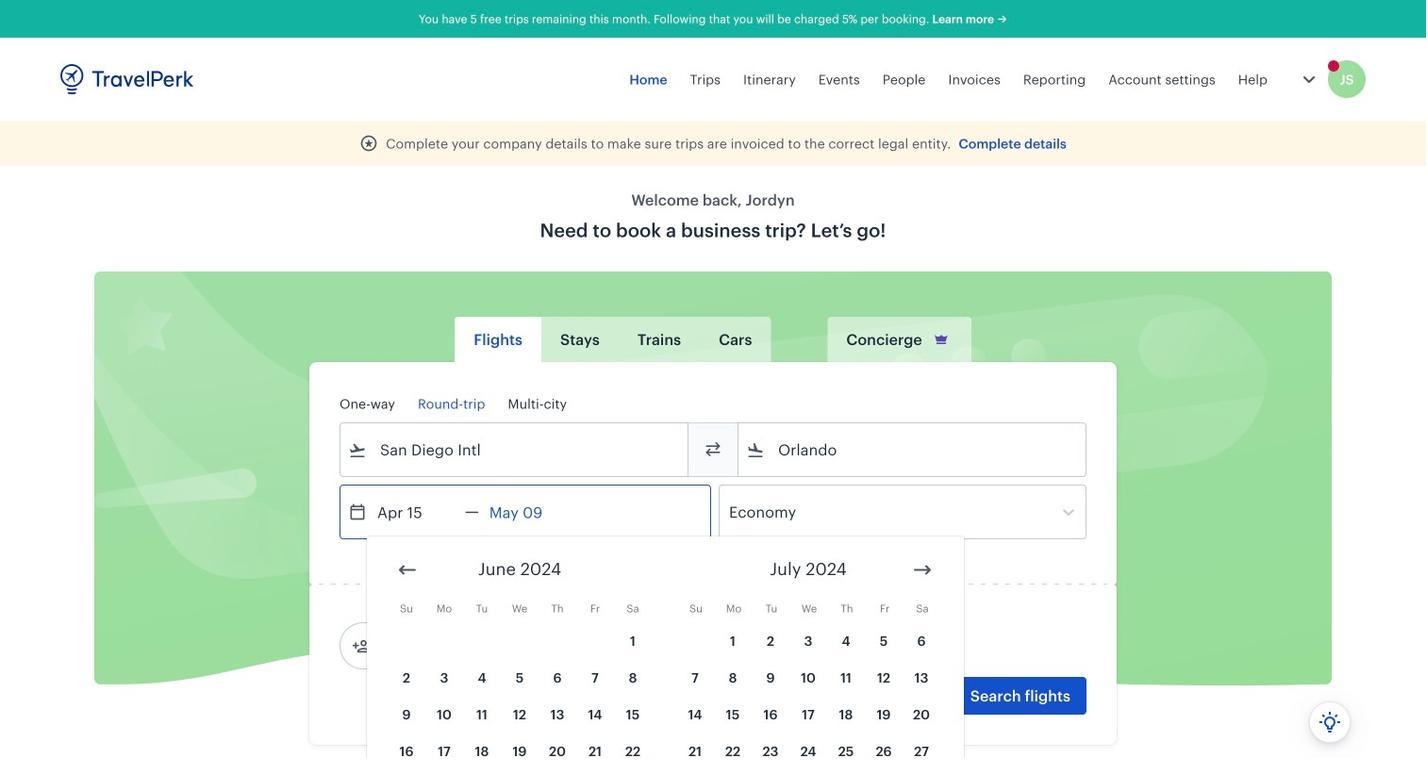 Task type: locate. For each thing, give the bounding box(es) containing it.
choose saturday, july 27, 2024 as your check-out date. it's available. image
[[904, 734, 939, 758]]

choose friday, july 26, 2024 as your check-out date. it's available. image
[[866, 734, 902, 758]]

choose saturday, july 13, 2024 as your check-out date. it's available. image
[[904, 660, 939, 695]]

From search field
[[367, 435, 663, 465]]

Return text field
[[479, 486, 577, 539]]

choose friday, july 19, 2024 as your check-out date. it's available. image
[[866, 697, 902, 732]]

choose friday, july 5, 2024 as your check-out date. it's available. image
[[866, 623, 902, 658]]

Add first traveler search field
[[371, 631, 567, 661]]



Task type: describe. For each thing, give the bounding box(es) containing it.
choose saturday, july 20, 2024 as your check-out date. it's available. image
[[904, 697, 939, 732]]

Depart text field
[[367, 486, 465, 539]]

move forward to switch to the next month. image
[[911, 559, 934, 581]]

choose friday, july 12, 2024 as your check-out date. it's available. image
[[866, 660, 902, 695]]

calendar application
[[367, 537, 1426, 758]]

choose saturday, july 6, 2024 as your check-out date. it's available. image
[[904, 623, 939, 658]]

To search field
[[765, 435, 1061, 465]]

move backward to switch to the previous month. image
[[396, 559, 419, 581]]



